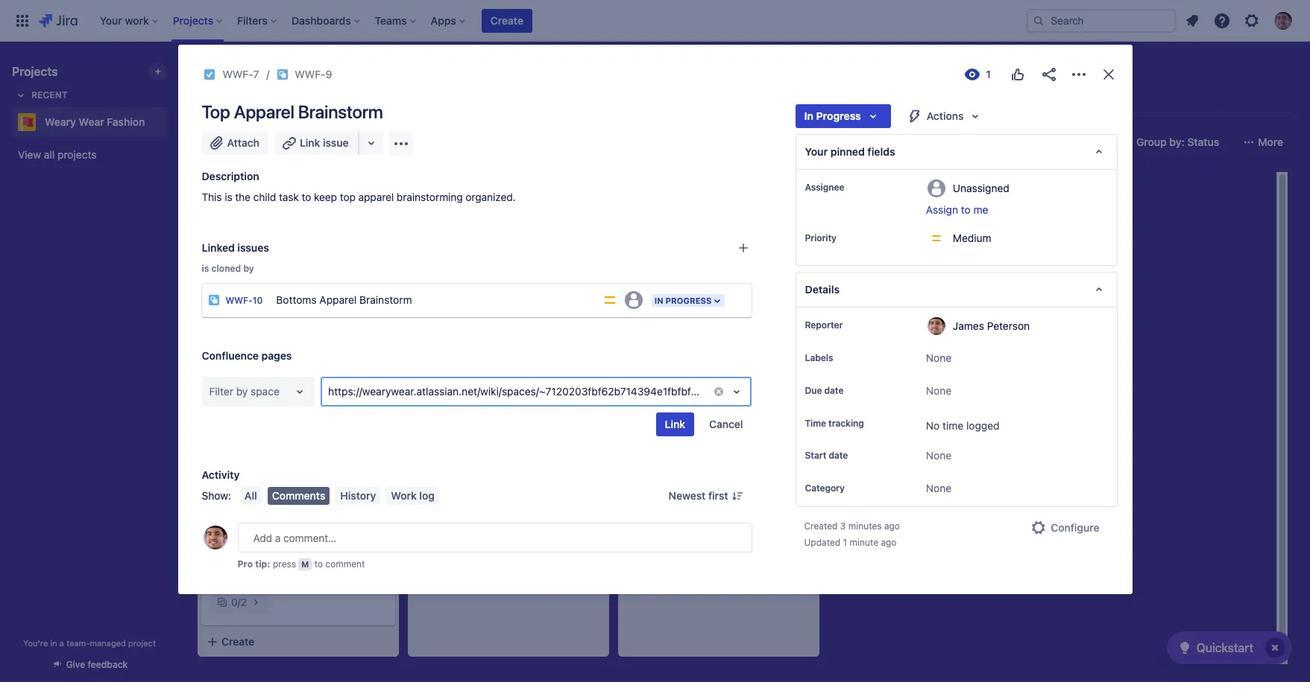Task type: locate. For each thing, give the bounding box(es) containing it.
3 inside created 3 minutes ago updated 1 minute ago
[[840, 521, 846, 533]]

in right priority: medium icon
[[654, 296, 663, 306]]

labels
[[805, 353, 833, 364]]

0 vertical spatial 2
[[494, 183, 500, 196]]

wwf- down pro
[[228, 574, 256, 585]]

wear inside weary wear fashion link
[[79, 116, 104, 128]]

task image
[[421, 316, 432, 328], [210, 367, 222, 379], [210, 573, 222, 585]]

2
[[494, 183, 500, 196], [241, 596, 247, 609]]

nov for 29 nov
[[238, 253, 257, 262]]

0 vertical spatial 3
[[255, 275, 261, 286]]

wwf- for wwf-1 link
[[438, 316, 466, 328]]

wwf-7 inside top apparel brainstorm dialog
[[223, 68, 259, 81]]

wwf-7 link inside top apparel brainstorm dialog
[[223, 66, 259, 84]]

1 vertical spatial highest image
[[350, 367, 362, 379]]

1 horizontal spatial apparel
[[319, 293, 357, 306]]

1 vertical spatial create button
[[198, 629, 399, 656]]

0 vertical spatial in progress
[[804, 110, 861, 122]]

james
[[953, 319, 984, 332]]

product brainstorm
[[210, 504, 304, 517]]

none
[[926, 352, 951, 365], [926, 385, 951, 397], [926, 450, 951, 463], [926, 483, 951, 495]]

pinned
[[830, 145, 865, 158]]

issue
[[323, 136, 349, 149]]

weary down filter
[[210, 408, 241, 421]]

apparel right 'bottoms'
[[319, 293, 357, 306]]

2 for 0 / 2
[[241, 596, 247, 609]]

tracking
[[828, 418, 864, 429]]

apparel for top
[[234, 101, 294, 122]]

by down wwf-5 link
[[236, 385, 248, 398]]

wwf-9
[[295, 68, 332, 81]]

0 vertical spatial fashion
[[327, 61, 389, 82]]

4
[[253, 183, 259, 196]]

the
[[235, 191, 250, 204]]

0 horizontal spatial nov
[[238, 253, 257, 262]]

0 horizontal spatial apparel
[[234, 101, 294, 122]]

view
[[18, 148, 41, 161]]

highest image up additions
[[350, 367, 362, 379]]

01 march 2024 image
[[213, 344, 225, 356]]

weary down recent
[[45, 116, 76, 128]]

https://wearywear.atlassian.net/wiki/spaces/~7120203fbf62b714394e1fbfbf03a2a0bfd709/pages/1441793
[[328, 385, 839, 398]]

give feedback button
[[42, 653, 137, 678]]

0 vertical spatial wwf-7 link
[[223, 66, 259, 84]]

1 vertical spatial apparel
[[319, 293, 357, 306]]

1 vertical spatial 3
[[840, 521, 846, 533]]

2 right brainstorming
[[494, 183, 500, 196]]

weary
[[227, 61, 278, 82], [45, 116, 76, 128], [210, 408, 241, 421]]

1 vertical spatial by
[[236, 385, 248, 398]]

1 vertical spatial date
[[829, 451, 848, 462]]

time
[[805, 418, 826, 429]]

1 horizontal spatial 2
[[494, 183, 500, 196]]

fields
[[867, 145, 895, 158]]

filter by space
[[209, 385, 279, 398]]

in progress down settings
[[804, 110, 861, 122]]

add app image
[[392, 135, 410, 152]]

1 vertical spatial brainstorm
[[359, 293, 412, 306]]

search image
[[1033, 15, 1045, 26]]

link left issue
[[300, 136, 320, 149]]

1 vertical spatial james peterson image
[[367, 271, 385, 289]]

history
[[340, 490, 376, 503]]

1 horizontal spatial 1
[[843, 538, 847, 549]]

0 vertical spatial create
[[490, 14, 523, 26]]

wear
[[281, 61, 323, 82], [79, 116, 104, 128], [244, 408, 268, 421]]

progress
[[816, 110, 861, 122], [441, 185, 488, 195], [665, 296, 712, 306]]

wwf-7 for the wwf-7 "link" within top apparel brainstorm dialog
[[223, 68, 259, 81]]

task image up summary
[[203, 69, 215, 81]]

fashion up calendar
[[327, 61, 389, 82]]

by up wwf-3
[[243, 263, 254, 274]]

view all projects
[[18, 148, 97, 161]]

0 vertical spatial highest image
[[350, 274, 362, 286]]

task image
[[203, 69, 215, 81], [210, 274, 222, 286]]

1 down bottoms apparel brainstorm link
[[466, 316, 470, 328]]

linked
[[202, 242, 235, 254]]

in progress right priority: medium icon
[[654, 296, 712, 306]]

01
[[225, 345, 235, 355]]

1 vertical spatial highest image
[[371, 573, 383, 585]]

logged
[[966, 420, 1000, 432]]

1 horizontal spatial 3
[[840, 521, 846, 533]]

menu bar inside top apparel brainstorm dialog
[[237, 488, 442, 506]]

1 vertical spatial 1
[[843, 538, 847, 549]]

you're
[[23, 639, 48, 649]]

ago right minutes
[[884, 521, 900, 533]]

1 horizontal spatial in
[[654, 296, 663, 306]]

2 horizontal spatial in
[[804, 110, 813, 122]]

bottoms
[[276, 293, 317, 306]]

0 vertical spatial task image
[[203, 69, 215, 81]]

link an issue image
[[737, 242, 749, 254]]

additions
[[307, 408, 353, 421]]

1 vertical spatial wear
[[79, 116, 104, 128]]

weary wear fashion link
[[12, 107, 161, 137]]

a
[[60, 639, 64, 649]]

2 highest image from the top
[[350, 367, 362, 379]]

create button
[[482, 9, 532, 32], [198, 629, 399, 656]]

1 horizontal spatial progress
[[665, 296, 712, 306]]

clear image
[[712, 386, 724, 398]]

assign
[[926, 204, 958, 216]]

james peterson image
[[350, 130, 374, 154], [367, 271, 385, 289], [577, 313, 595, 331]]

wwf- down bottoms apparel brainstorm link
[[438, 316, 466, 328]]

1 horizontal spatial weary wear fashion
[[227, 61, 389, 82]]

1 horizontal spatial in progress
[[804, 110, 861, 122]]

1 vertical spatial in
[[430, 185, 439, 195]]

1 vertical spatial is
[[202, 263, 209, 274]]

highest image
[[561, 316, 573, 328], [371, 573, 383, 585]]

0 vertical spatial progress
[[816, 110, 861, 122]]

brainstorm
[[298, 101, 383, 122], [359, 293, 412, 306], [251, 504, 304, 517]]

1 horizontal spatial create
[[490, 14, 523, 26]]

date right the start
[[829, 451, 848, 462]]

peterson
[[987, 319, 1030, 332]]

1 horizontal spatial nov
[[449, 408, 467, 418]]

nov
[[238, 253, 257, 262], [449, 408, 467, 418]]

0 vertical spatial wear
[[281, 61, 323, 82]]

pro tip: press m to comment
[[237, 559, 365, 570]]

3 inside wwf-3 link
[[255, 275, 261, 286]]

3 left minutes
[[840, 521, 846, 533]]

1
[[466, 316, 470, 328], [843, 538, 847, 549]]

0 vertical spatial nov
[[238, 253, 257, 262]]

category
[[805, 483, 845, 495]]

0 vertical spatial james peterson image
[[350, 130, 374, 154]]

james peterson image up the bottoms apparel brainstorm at the left top of the page
[[367, 271, 385, 289]]

nov right 30
[[449, 408, 467, 418]]

james peterson
[[953, 319, 1030, 332]]

date left due date pin to top image
[[824, 385, 844, 397]]

james peterson image right issue
[[350, 130, 374, 154]]

0 vertical spatial create button
[[482, 9, 532, 32]]

palette
[[271, 408, 305, 421]]

issue type: sub-task image
[[208, 295, 220, 306]]

1 vertical spatial task image
[[210, 367, 222, 379]]

0 vertical spatial date
[[824, 385, 844, 397]]

0 vertical spatial highest image
[[561, 316, 573, 328]]

wwf- for wwf-9 link
[[295, 68, 326, 81]]

wwf- down is cloned by
[[228, 275, 256, 286]]

brainstorm for bottoms apparel brainstorm
[[359, 293, 412, 306]]

fashion
[[327, 61, 389, 82], [107, 116, 145, 128]]

2 vertical spatial brainstorm
[[251, 504, 304, 517]]

create banner
[[0, 0, 1310, 42]]

0 horizontal spatial wear
[[79, 116, 104, 128]]

details
[[805, 283, 840, 296]]

0 horizontal spatial to
[[302, 191, 311, 204]]

reporter
[[805, 320, 843, 331]]

wwf-9 link
[[295, 66, 332, 84]]

wwf-7 link down pro
[[228, 573, 261, 586]]

1 vertical spatial ago
[[881, 538, 897, 549]]

is left 29 november 2023 icon
[[202, 263, 209, 274]]

1 horizontal spatial in progress button
[[795, 104, 891, 128]]

priority
[[805, 233, 837, 244]]

bottoms apparel brainstorm link
[[270, 286, 596, 315]]

2 horizontal spatial wear
[[281, 61, 323, 82]]

tab list
[[188, 86, 1301, 113]]

give
[[66, 660, 85, 671]]

0 vertical spatial task image
[[421, 316, 432, 328]]

0 vertical spatial brainstorm
[[298, 101, 383, 122]]

15 december 2023 image
[[213, 554, 225, 566], [213, 554, 225, 566]]

0 horizontal spatial in progress
[[654, 296, 712, 306]]

wwf-
[[223, 68, 253, 81], [295, 68, 326, 81], [228, 275, 256, 286], [226, 295, 253, 306], [438, 316, 466, 328], [228, 367, 256, 378], [228, 574, 256, 585]]

Search board text field
[[198, 132, 312, 153]]

0 horizontal spatial fashion
[[107, 116, 145, 128]]

apparel up search board text field
[[234, 101, 294, 122]]

None text field
[[209, 385, 212, 400]]

close image
[[1099, 66, 1117, 84]]

by
[[243, 263, 254, 274], [236, 385, 248, 398]]

priority unpin image
[[840, 233, 851, 245]]

in left 'organized.'
[[430, 185, 439, 195]]

0 horizontal spatial in
[[430, 185, 439, 195]]

2 horizontal spatial progress
[[816, 110, 861, 122]]

1 vertical spatial james peterson image
[[577, 426, 595, 444]]

0 horizontal spatial in progress button
[[650, 293, 726, 309]]

1 highest image from the top
[[350, 274, 362, 286]]

0 horizontal spatial progress
[[441, 185, 488, 195]]

7 left sub task image
[[253, 68, 259, 81]]

0 horizontal spatial weary wear fashion
[[45, 116, 145, 128]]

project settings link
[[756, 86, 840, 113]]

projects
[[57, 148, 97, 161]]

0 vertical spatial wwf-7
[[223, 68, 259, 81]]

7 inside top apparel brainstorm dialog
[[253, 68, 259, 81]]

updated
[[804, 538, 840, 549]]

1 vertical spatial fashion
[[107, 116, 145, 128]]

menu bar
[[237, 488, 442, 506]]

3 up 10
[[255, 275, 261, 286]]

apparel
[[358, 191, 394, 204]]

1 vertical spatial nov
[[449, 408, 467, 418]]

1 vertical spatial wwf-7
[[228, 574, 261, 585]]

2 for in progress 2
[[494, 183, 500, 196]]

date for start date
[[829, 451, 848, 462]]

1 vertical spatial progress
[[441, 185, 488, 195]]

keep
[[314, 191, 337, 204]]

top
[[340, 191, 356, 204]]

0 horizontal spatial james peterson image
[[367, 364, 385, 382]]

none text field inside top apparel brainstorm dialog
[[209, 385, 212, 400]]

3
[[255, 275, 261, 286], [840, 521, 846, 533]]

child
[[253, 191, 276, 204]]

is left do
[[225, 191, 232, 204]]

top
[[202, 101, 230, 122]]

jira image
[[39, 12, 77, 29], [39, 12, 77, 29]]

to right m
[[314, 559, 323, 570]]

wear up view all projects 'link'
[[79, 116, 104, 128]]

2 vertical spatial wear
[[244, 408, 268, 421]]

29
[[225, 253, 236, 262]]

in inside in progress 2
[[430, 185, 439, 195]]

1 vertical spatial link
[[665, 418, 685, 431]]

7
[[253, 68, 259, 81], [255, 574, 261, 585]]

highest image for wwf-5
[[350, 367, 362, 379]]

james peterson image for wwf-1
[[577, 313, 595, 331]]

add people image
[[383, 133, 401, 151]]

wwf- up summary
[[223, 68, 253, 81]]

brainstorm for top apparel brainstorm
[[298, 101, 383, 122]]

in down settings
[[804, 110, 813, 122]]

link for link issue
[[300, 136, 320, 149]]

link for link
[[665, 418, 685, 431]]

bottoms apparel brainstorm
[[276, 293, 412, 306]]

0 vertical spatial 7
[[253, 68, 259, 81]]

wwf- down confluence pages
[[228, 367, 256, 378]]

highest image
[[350, 274, 362, 286], [350, 367, 362, 379]]

james peterson image
[[367, 364, 385, 382], [577, 426, 595, 444]]

task image up issue type: sub-task icon
[[210, 274, 222, 286]]

1 horizontal spatial link
[[665, 418, 685, 431]]

Add a comment… field
[[237, 523, 752, 553]]

fashion up view all projects 'link'
[[107, 116, 145, 128]]

wwf-7 down pro
[[228, 574, 261, 585]]

highest image up the bottoms apparel brainstorm at the left top of the page
[[350, 274, 362, 286]]

dismiss quickstart image
[[1263, 637, 1287, 661]]

weary up board
[[227, 61, 278, 82]]

1 horizontal spatial highest image
[[561, 316, 573, 328]]

7 for the bottommost the wwf-7 "link"
[[255, 574, 261, 585]]

1 horizontal spatial james peterson image
[[577, 426, 595, 444]]

1 horizontal spatial create button
[[482, 9, 532, 32]]

3 none from the top
[[926, 450, 951, 463]]

30 november 2023 image
[[424, 407, 435, 419], [424, 407, 435, 419]]

1 horizontal spatial is
[[225, 191, 232, 204]]

project settings
[[759, 93, 837, 106]]

share image
[[1040, 66, 1058, 84]]

0 horizontal spatial 1
[[466, 316, 470, 328]]

1 horizontal spatial fashion
[[327, 61, 389, 82]]

2 vertical spatial james peterson image
[[577, 313, 595, 331]]

in progress 2
[[430, 183, 500, 196]]

wear down space
[[244, 408, 268, 421]]

wwf- left copy link to issue image
[[295, 68, 326, 81]]

7 down tip: at left
[[255, 574, 261, 585]]

in progress button
[[795, 104, 891, 128], [650, 293, 726, 309]]

2 vertical spatial progress
[[665, 296, 712, 306]]

nov right 29
[[238, 253, 257, 262]]

1 none from the top
[[926, 352, 951, 365]]

1 horizontal spatial wear
[[244, 408, 268, 421]]

0 vertical spatial link
[[300, 136, 320, 149]]

wwf-7 up summary
[[223, 68, 259, 81]]

wwf-1 link
[[438, 316, 470, 328]]

2 right '0'
[[241, 596, 247, 609]]

work log button
[[387, 488, 439, 506]]

description
[[202, 170, 259, 183]]

0 horizontal spatial 2
[[241, 596, 247, 609]]

2 vertical spatial task image
[[210, 573, 222, 585]]

comment
[[325, 559, 365, 570]]

apparel inside bottoms apparel brainstorm link
[[319, 293, 357, 306]]

1 left minute
[[843, 538, 847, 549]]

wwf-10
[[226, 295, 263, 306]]

link issue button
[[274, 131, 359, 155]]

link web pages and more image
[[362, 134, 380, 152]]

1 vertical spatial task image
[[210, 274, 222, 286]]

wwf- for wwf-5 link
[[228, 367, 256, 378]]

open image
[[727, 383, 745, 401]]

pro
[[237, 559, 253, 570]]

launch
[[232, 315, 267, 328]]

minutes
[[848, 521, 882, 533]]

link
[[300, 136, 320, 149], [665, 418, 685, 431]]

0 vertical spatial is
[[225, 191, 232, 204]]

2 horizontal spatial to
[[961, 204, 971, 216]]

0 vertical spatial apparel
[[234, 101, 294, 122]]

collapse recent projects image
[[12, 86, 30, 104]]

to right task
[[302, 191, 311, 204]]

menu bar containing all
[[237, 488, 442, 506]]

link left cancel
[[665, 418, 685, 431]]

0 vertical spatial 1
[[466, 316, 470, 328]]

wwf-7 link up summary
[[223, 66, 259, 84]]

james peterson image up https://wearywear.atlassian.net/wiki/spaces/~7120203fbf62b714394e1fbfbf03a2a0bfd709/pages/1441793
[[577, 313, 595, 331]]

1 vertical spatial 2
[[241, 596, 247, 609]]

wear left "9"
[[281, 61, 323, 82]]

ago right minute
[[881, 538, 897, 549]]

0 horizontal spatial create
[[221, 636, 254, 649]]

calendar
[[348, 93, 392, 106]]

wwf-7 link
[[223, 66, 259, 84], [228, 573, 261, 586]]

5
[[255, 367, 261, 378]]

to left me
[[961, 204, 971, 216]]



Task type: vqa. For each thing, say whether or not it's contained in the screenshot.


Task type: describe. For each thing, give the bounding box(es) containing it.
start
[[805, 451, 826, 462]]

project
[[128, 639, 156, 649]]

confluence
[[202, 350, 259, 362]]

create column image
[[834, 178, 852, 196]]

link button
[[656, 413, 694, 437]]

30
[[435, 408, 447, 418]]

no
[[926, 420, 940, 432]]

2 none from the top
[[926, 385, 951, 397]]

date for due date
[[824, 385, 844, 397]]

james peterson image for wwf-3
[[367, 271, 385, 289]]

3 for created
[[840, 521, 846, 533]]

brainstorming
[[397, 191, 463, 204]]

due date
[[805, 385, 844, 397]]

minute
[[850, 538, 878, 549]]

m
[[301, 560, 309, 570]]

4 none from the top
[[926, 483, 951, 495]]

create button inside primary element
[[482, 9, 532, 32]]

activity
[[202, 469, 240, 482]]

15
[[225, 555, 235, 564]]

0 / 2
[[231, 596, 247, 609]]

managed
[[90, 639, 126, 649]]

wwf-3 link
[[228, 274, 261, 287]]

actions button
[[897, 104, 994, 128]]

show:
[[202, 490, 231, 503]]

actions image
[[1070, 66, 1087, 84]]

1 inside created 3 minutes ago updated 1 minute ago
[[843, 538, 847, 549]]

list
[[312, 93, 330, 106]]

0 horizontal spatial create button
[[198, 629, 399, 656]]

0 vertical spatial by
[[243, 263, 254, 274]]

0 vertical spatial in progress button
[[795, 104, 891, 128]]

due date pin to top image
[[847, 385, 858, 397]]

7 for the wwf-7 "link" within top apparel brainstorm dialog
[[253, 68, 259, 81]]

recent
[[31, 89, 68, 101]]

open image
[[291, 383, 309, 401]]

progress inside in progress 2
[[441, 185, 488, 195]]

all button
[[240, 488, 261, 506]]

nov for 30 nov
[[449, 408, 467, 418]]

29 nov
[[225, 253, 257, 262]]

time
[[942, 420, 963, 432]]

wwf- for wwf-3 link
[[228, 275, 256, 286]]

2 vertical spatial in
[[654, 296, 663, 306]]

1 vertical spatial create
[[221, 636, 254, 649]]

priority: medium image
[[602, 293, 617, 308]]

1 horizontal spatial to
[[314, 559, 323, 570]]

29 november 2023 image
[[213, 252, 225, 264]]

newest first button
[[660, 488, 752, 506]]

wwf-1
[[438, 316, 470, 328]]

0 vertical spatial ago
[[884, 521, 900, 533]]

pages
[[261, 350, 292, 362]]

0 vertical spatial in
[[804, 110, 813, 122]]

1 vertical spatial weary
[[45, 116, 76, 128]]

1 vertical spatial in progress button
[[650, 293, 726, 309]]

to inside button
[[961, 204, 971, 216]]

29 november 2023 image
[[213, 252, 225, 264]]

task image for wwf-7
[[210, 573, 222, 585]]

0 vertical spatial james peterson image
[[367, 364, 385, 382]]

projects
[[12, 65, 58, 78]]

this
[[202, 191, 222, 204]]

site launch
[[210, 315, 267, 328]]

check image
[[1176, 640, 1193, 658]]

0
[[231, 596, 238, 609]]

01 march 2024 image
[[213, 344, 225, 356]]

task image for wwf-5
[[210, 367, 222, 379]]

attach button
[[202, 131, 268, 155]]

wwf-5
[[228, 367, 261, 378]]

your
[[805, 145, 828, 158]]

product
[[210, 504, 248, 517]]

wwf- for the bottommost the wwf-7 "link"
[[228, 574, 256, 585]]

due
[[805, 385, 822, 397]]

highest image for wwf-3
[[350, 274, 362, 286]]

you're in a team-managed project
[[23, 639, 156, 649]]

tab list containing board
[[188, 86, 1301, 113]]

actions
[[927, 110, 964, 122]]

apparel for bottoms
[[319, 293, 357, 306]]

0 horizontal spatial is
[[202, 263, 209, 274]]

in
[[50, 639, 57, 649]]

0 vertical spatial weary
[[227, 61, 278, 82]]

to do 4
[[220, 183, 259, 196]]

press
[[273, 559, 296, 570]]

log
[[419, 490, 435, 503]]

vote options: no one has voted for this issue yet. image
[[1008, 66, 1026, 84]]

all
[[44, 148, 55, 161]]

attach
[[227, 136, 259, 149]]

details element
[[795, 272, 1117, 308]]

labels pin to top image
[[836, 353, 848, 365]]

issues
[[237, 242, 269, 254]]

1 vertical spatial wwf-7 link
[[228, 573, 261, 586]]

create inside primary element
[[490, 14, 523, 26]]

confluence pages
[[202, 350, 292, 362]]

all
[[244, 490, 257, 503]]

profile image of james peterson image
[[203, 526, 227, 550]]

top apparel brainstorm dialog
[[178, 45, 1132, 595]]

space
[[251, 385, 279, 398]]

cancel button
[[700, 413, 752, 437]]

cancel
[[709, 418, 743, 431]]

settings
[[797, 93, 837, 106]]

link issue
[[300, 136, 349, 149]]

assignee
[[805, 182, 844, 193]]

your pinned fields element
[[795, 134, 1117, 170]]

work
[[391, 490, 417, 503]]

assign to me button
[[926, 203, 1102, 218]]

medium
[[953, 232, 991, 245]]

3 for wwf-
[[255, 275, 261, 286]]

task image for wwf-1
[[421, 316, 432, 328]]

unassigned
[[953, 182, 1009, 194]]

copy link to issue image
[[329, 68, 341, 80]]

wwf-3
[[228, 275, 261, 286]]

01 mar
[[225, 345, 257, 355]]

summary link
[[197, 86, 250, 113]]

1 vertical spatial in progress
[[654, 296, 712, 306]]

newest first image
[[731, 491, 743, 503]]

view all projects link
[[12, 142, 167, 169]]

quickstart
[[1196, 642, 1253, 655]]

board
[[265, 93, 294, 106]]

wwf- up site launch
[[226, 295, 253, 306]]

team-
[[66, 639, 90, 649]]

2 vertical spatial weary
[[210, 408, 241, 421]]

calendar link
[[345, 86, 395, 113]]

wwf-10 link
[[226, 295, 263, 306]]

wwf-7 for the bottommost the wwf-7 "link"
[[228, 574, 261, 585]]

list link
[[309, 86, 333, 113]]

sub task image
[[277, 69, 289, 81]]

primary element
[[9, 0, 1027, 41]]

linked issues
[[202, 242, 269, 254]]

/
[[238, 596, 241, 609]]

wwf- for the wwf-7 "link" within top apparel brainstorm dialog
[[223, 68, 253, 81]]

newest first
[[669, 490, 728, 503]]

do
[[234, 185, 247, 195]]

1 vertical spatial weary wear fashion
[[45, 116, 145, 128]]

Search field
[[1027, 9, 1176, 32]]



